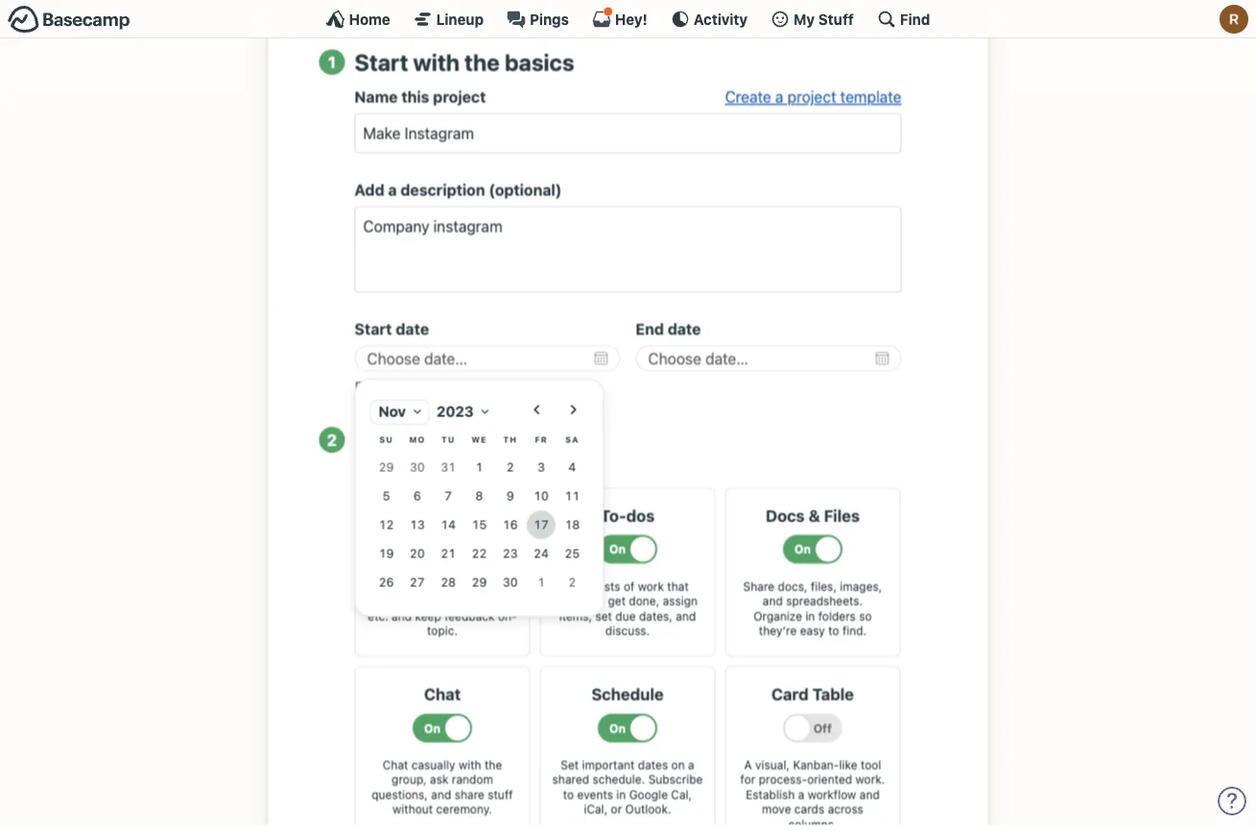 Task type: describe. For each thing, give the bounding box(es) containing it.
to inside share docs, files, images, and spreadsheets. organize in folders so they're easy to find.
[[829, 625, 840, 638]]

1 vertical spatial 1 button
[[527, 568, 556, 597]]

board
[[456, 506, 502, 525]]

columns.
[[789, 818, 838, 826]]

end date
[[636, 320, 702, 339]]

my stuff
[[794, 11, 854, 27]]

0 vertical spatial 1 button
[[465, 453, 494, 482]]

dos
[[627, 506, 655, 525]]

and inside share docs, files, images, and spreadsheets. organize in folders so they're easy to find.
[[763, 595, 783, 608]]

feedback
[[445, 610, 495, 623]]

your
[[442, 426, 490, 453]]

add a description (optional)
[[355, 181, 562, 199]]

9 button
[[496, 482, 525, 511]]

shared
[[553, 774, 590, 787]]

28
[[441, 575, 456, 589]]

12
[[379, 518, 394, 532]]

items,
[[560, 610, 593, 623]]

due
[[616, 610, 636, 623]]

etc.
[[368, 610, 389, 623]]

easy
[[801, 625, 826, 638]]

ask
[[430, 774, 449, 787]]

0 vertical spatial with
[[413, 48, 460, 75]]

process-
[[759, 774, 808, 787]]

casually
[[412, 759, 456, 772]]

0 horizontal spatial 1
[[328, 53, 336, 71]]

start for start with the basics
[[355, 48, 409, 75]]

across
[[828, 803, 864, 817]]

pings
[[530, 11, 569, 27]]

find.
[[843, 625, 867, 638]]

8 button
[[465, 482, 494, 511]]

and inside 'post announcements, pitch ideas, progress updates, etc. and keep feedback on- topic.'
[[392, 610, 412, 623]]

3 button
[[527, 453, 556, 482]]

and inside the chat casually with the group, ask random questions, and share stuff without ceremony.
[[431, 788, 452, 802]]

folders
[[819, 610, 856, 623]]

13 button
[[403, 511, 432, 540]]

ical,
[[584, 803, 608, 817]]

files,
[[811, 580, 837, 593]]

make lists of work that needs to get done, assign items, set due dates, and discuss.
[[558, 580, 698, 638]]

6 button
[[403, 482, 432, 511]]

change
[[459, 460, 507, 477]]

a visual, kanban-like tool for process-oriented work. establish a workflow and move cards across columns.
[[741, 759, 886, 826]]

dates inside set important dates on a shared schedule. subscribe to events in google cal, ical, or outlook.
[[638, 759, 669, 772]]

0 horizontal spatial 29 button
[[372, 453, 401, 482]]

schedule.
[[593, 774, 646, 787]]

schedule
[[592, 685, 664, 704]]

events
[[578, 788, 614, 802]]

important
[[582, 759, 635, 772]]

like
[[840, 759, 858, 772]]

12 button
[[372, 511, 401, 540]]

can
[[383, 460, 407, 477]]

10
[[534, 489, 549, 503]]

24
[[534, 546, 549, 560]]

nov
[[379, 403, 406, 420]]

a
[[745, 759, 753, 772]]

template
[[841, 88, 902, 106]]

14
[[441, 518, 456, 532]]

dates,
[[639, 610, 673, 623]]

post
[[369, 580, 393, 593]]

tu
[[442, 435, 456, 445]]

11
[[565, 489, 580, 503]]

stuff
[[488, 788, 513, 802]]

or
[[611, 803, 622, 817]]

choose your tools
[[355, 426, 548, 453]]

and inside a visual, kanban-like tool for process-oriented work. establish a workflow and move cards across columns.
[[860, 788, 880, 802]]

1 horizontal spatial 2 button
[[558, 568, 587, 597]]

th
[[504, 435, 518, 445]]

switch accounts image
[[8, 5, 131, 35]]

discuss.
[[606, 625, 650, 638]]

to inside make lists of work that needs to get done, assign items, set due dates, and discuss.
[[594, 595, 605, 608]]

set
[[596, 610, 613, 623]]

0 horizontal spatial 2 button
[[496, 453, 525, 482]]

move
[[763, 803, 792, 817]]

we
[[472, 435, 487, 445]]

a right add
[[388, 181, 397, 199]]

0 vertical spatial 2
[[327, 430, 337, 449]]

keep
[[415, 610, 441, 623]]

0 horizontal spatial 30
[[410, 460, 425, 474]]

with inside the chat casually with the group, ask random questions, and share stuff without ceremony.
[[459, 759, 482, 772]]

ideas,
[[376, 595, 408, 608]]

17
[[534, 518, 549, 532]]

16 button
[[496, 511, 525, 540]]

share
[[744, 580, 775, 593]]

files
[[824, 506, 860, 525]]

that
[[668, 580, 689, 593]]

20
[[410, 546, 425, 560]]

chat for chat
[[424, 685, 461, 704]]

date for end date
[[668, 320, 702, 339]]

sa
[[566, 435, 580, 445]]

stuff
[[819, 11, 854, 27]]

needs
[[558, 595, 591, 608]]

set
[[561, 759, 579, 772]]

31
[[441, 460, 456, 474]]

a inside a visual, kanban-like tool for process-oriented work. establish a workflow and move cards across columns.
[[799, 788, 805, 802]]

Add a description (optional) text field
[[355, 207, 902, 293]]

25 button
[[558, 540, 587, 568]]

my
[[794, 11, 815, 27]]

you can always change tools later.
[[355, 460, 579, 477]]

pings button
[[507, 10, 569, 29]]

18
[[565, 518, 580, 532]]

so
[[860, 610, 873, 623]]

in inside share docs, files, images, and spreadsheets. organize in folders so they're easy to find.
[[806, 610, 816, 623]]

chat casually with the group, ask random questions, and share stuff without ceremony.
[[372, 759, 513, 817]]

17 button
[[527, 511, 556, 540]]

22
[[472, 546, 487, 560]]

and inside make lists of work that needs to get done, assign items, set due dates, and discuss.
[[676, 610, 696, 623]]

lineup link
[[414, 10, 484, 29]]

set important dates on a shared schedule. subscribe to events in google cal, ical, or outlook.
[[553, 759, 703, 817]]

27 button
[[403, 568, 432, 597]]



Task type: locate. For each thing, give the bounding box(es) containing it.
date up remove dates 'link'
[[396, 320, 429, 339]]

project
[[433, 88, 486, 106], [788, 88, 837, 106]]

cal,
[[672, 788, 693, 802]]

29 button down 22
[[465, 568, 494, 597]]

of
[[624, 580, 635, 593]]

and up organize
[[763, 595, 783, 608]]

1 vertical spatial chat
[[383, 759, 408, 772]]

1 vertical spatial 30
[[503, 575, 518, 589]]

0 vertical spatial 29
[[379, 460, 394, 474]]

random
[[452, 774, 493, 787]]

description
[[401, 181, 485, 199]]

dates up '2023'
[[411, 378, 448, 395]]

a right the on
[[689, 759, 695, 772]]

2 for the right 2 button
[[569, 575, 576, 589]]

21
[[441, 546, 456, 560]]

0 vertical spatial tools
[[495, 426, 548, 453]]

8
[[476, 489, 483, 503]]

with up random
[[459, 759, 482, 772]]

chat for chat casually with the group, ask random questions, and share stuff without ceremony.
[[383, 759, 408, 772]]

start with the basics
[[355, 48, 575, 75]]

0 horizontal spatial dates
[[411, 378, 448, 395]]

1 button down we
[[465, 453, 494, 482]]

start up remove
[[355, 320, 392, 339]]

1 horizontal spatial 30
[[503, 575, 518, 589]]

1 horizontal spatial project
[[788, 88, 837, 106]]

pitch
[[489, 580, 517, 593]]

&
[[809, 506, 821, 525]]

2 vertical spatial 2
[[569, 575, 576, 589]]

topic.
[[427, 625, 458, 638]]

2 left the su
[[327, 430, 337, 449]]

chat down topic.
[[424, 685, 461, 704]]

start up name
[[355, 48, 409, 75]]

1 horizontal spatial 29 button
[[465, 568, 494, 597]]

to up set
[[594, 595, 605, 608]]

oriented
[[808, 774, 853, 787]]

30 down 23 button
[[503, 575, 518, 589]]

18 button
[[558, 511, 587, 540]]

1 horizontal spatial 30 button
[[496, 568, 525, 597]]

29 up updates,
[[472, 575, 487, 589]]

in up easy
[[806, 610, 816, 623]]

tools up 10
[[511, 460, 543, 477]]

16
[[503, 518, 518, 532]]

0 horizontal spatial 30 button
[[403, 453, 432, 482]]

2 horizontal spatial 1
[[538, 575, 545, 589]]

1 vertical spatial in
[[617, 788, 626, 802]]

2 date from the left
[[668, 320, 702, 339]]

1 vertical spatial 29
[[472, 575, 487, 589]]

1 horizontal spatial 2
[[507, 460, 514, 474]]

1 start from the top
[[355, 48, 409, 75]]

1 vertical spatial tools
[[511, 460, 543, 477]]

main element
[[0, 0, 1257, 38]]

group,
[[392, 774, 427, 787]]

7
[[445, 489, 452, 503]]

the down "lineup" at the top of page
[[465, 48, 500, 75]]

and down ask
[[431, 788, 452, 802]]

2 vertical spatial to
[[563, 788, 574, 802]]

project left template
[[788, 88, 837, 106]]

30 right can
[[410, 460, 425, 474]]

the inside the chat casually with the group, ask random questions, and share stuff without ceremony.
[[485, 759, 502, 772]]

remove dates
[[355, 378, 448, 395]]

5
[[383, 489, 390, 503]]

end
[[636, 320, 664, 339]]

29 button down the su
[[372, 453, 401, 482]]

create a project template link
[[726, 88, 902, 106]]

1 down we
[[476, 460, 483, 474]]

30 button down the 23
[[496, 568, 525, 597]]

2 for 2 button to the left
[[507, 460, 514, 474]]

chat inside the chat casually with the group, ask random questions, and share stuff without ceremony.
[[383, 759, 408, 772]]

26
[[379, 575, 394, 589]]

Name this project text field
[[355, 113, 902, 154]]

1 vertical spatial 29 button
[[465, 568, 494, 597]]

card table
[[772, 685, 855, 704]]

in
[[806, 610, 816, 623], [617, 788, 626, 802]]

home link
[[326, 10, 391, 29]]

message
[[383, 506, 452, 525]]

1 horizontal spatial chat
[[424, 685, 461, 704]]

add
[[355, 181, 385, 199]]

1 vertical spatial to
[[829, 625, 840, 638]]

and
[[763, 595, 783, 608], [392, 610, 412, 623], [676, 610, 696, 623], [431, 788, 452, 802], [860, 788, 880, 802]]

start
[[355, 48, 409, 75], [355, 320, 392, 339]]

2 button down 25 at the left bottom
[[558, 568, 587, 597]]

tool
[[861, 759, 882, 772]]

19
[[379, 546, 394, 560]]

1 down 24 button
[[538, 575, 545, 589]]

3
[[538, 460, 545, 474]]

2 choose date… field from the left
[[636, 346, 902, 371]]

tools
[[495, 426, 548, 453], [511, 460, 543, 477]]

30 button
[[403, 453, 432, 482], [496, 568, 525, 597]]

my stuff button
[[771, 10, 854, 29]]

1 horizontal spatial 1
[[476, 460, 483, 474]]

2 start from the top
[[355, 320, 392, 339]]

done,
[[629, 595, 660, 608]]

0 vertical spatial 30
[[410, 460, 425, 474]]

27
[[410, 575, 425, 589]]

1 vertical spatial 30 button
[[496, 568, 525, 597]]

a
[[776, 88, 784, 106], [388, 181, 397, 199], [689, 759, 695, 772], [799, 788, 805, 802]]

get
[[608, 595, 626, 608]]

0 horizontal spatial 1 button
[[465, 453, 494, 482]]

1 vertical spatial start
[[355, 320, 392, 339]]

1 vertical spatial the
[[485, 759, 502, 772]]

15
[[472, 518, 487, 532]]

project for this
[[433, 88, 486, 106]]

2 horizontal spatial 2
[[569, 575, 576, 589]]

0 vertical spatial dates
[[411, 378, 448, 395]]

on
[[672, 759, 685, 772]]

in inside set important dates on a shared schedule. subscribe to events in google cal, ical, or outlook.
[[617, 788, 626, 802]]

1 horizontal spatial to
[[594, 595, 605, 608]]

1 horizontal spatial in
[[806, 610, 816, 623]]

20 button
[[403, 540, 432, 568]]

7 button
[[434, 482, 463, 511]]

message board
[[383, 506, 502, 525]]

organize
[[754, 610, 803, 623]]

1 horizontal spatial choose date… field
[[636, 346, 902, 371]]

1 horizontal spatial 29
[[472, 575, 487, 589]]

11 button
[[558, 482, 587, 511]]

1 vertical spatial 2 button
[[558, 568, 587, 597]]

0 vertical spatial 2 button
[[496, 453, 525, 482]]

1 button down 24
[[527, 568, 556, 597]]

date for start date
[[396, 320, 429, 339]]

to inside set important dates on a shared schedule. subscribe to events in google cal, ical, or outlook.
[[563, 788, 574, 802]]

2 button
[[496, 453, 525, 482], [558, 568, 587, 597]]

docs & files
[[766, 506, 860, 525]]

name
[[355, 88, 398, 106]]

29 button
[[372, 453, 401, 482], [465, 568, 494, 597]]

su
[[380, 435, 394, 445]]

14 button
[[434, 511, 463, 540]]

chat
[[424, 685, 461, 704], [383, 759, 408, 772]]

30 button down mo
[[403, 453, 432, 482]]

1 date from the left
[[396, 320, 429, 339]]

basics
[[505, 48, 575, 75]]

0 horizontal spatial in
[[617, 788, 626, 802]]

4
[[569, 460, 576, 474]]

1 horizontal spatial dates
[[638, 759, 669, 772]]

2 horizontal spatial to
[[829, 625, 840, 638]]

docs,
[[778, 580, 808, 593]]

2 button down th
[[496, 453, 525, 482]]

0 vertical spatial start
[[355, 48, 409, 75]]

chat up group,
[[383, 759, 408, 772]]

to down shared
[[563, 788, 574, 802]]

and down assign at the bottom of page
[[676, 610, 696, 623]]

and down work. on the right of page
[[860, 788, 880, 802]]

dates left the on
[[638, 759, 669, 772]]

26 button
[[372, 568, 401, 597]]

1 vertical spatial 1
[[476, 460, 483, 474]]

0 horizontal spatial 29
[[379, 460, 394, 474]]

2 vertical spatial 1
[[538, 575, 545, 589]]

lineup
[[437, 11, 484, 27]]

to down folders in the bottom of the page
[[829, 625, 840, 638]]

22 button
[[465, 540, 494, 568]]

0 horizontal spatial 2
[[327, 430, 337, 449]]

0 vertical spatial 30 button
[[403, 453, 432, 482]]

1 choose date… field from the left
[[355, 346, 621, 371]]

activity link
[[671, 10, 748, 29]]

10 button
[[527, 482, 556, 511]]

30
[[410, 460, 425, 474], [503, 575, 518, 589]]

start for start date
[[355, 320, 392, 339]]

cards
[[795, 803, 825, 817]]

0 horizontal spatial choose date… field
[[355, 346, 621, 371]]

1 horizontal spatial date
[[668, 320, 702, 339]]

assign
[[663, 595, 698, 608]]

29
[[379, 460, 394, 474], [472, 575, 487, 589]]

share docs, files, images, and spreadsheets. organize in folders so they're easy to find.
[[744, 580, 883, 638]]

2 down th
[[507, 460, 514, 474]]

0 horizontal spatial date
[[396, 320, 429, 339]]

ruby image
[[1220, 5, 1249, 34]]

project for a
[[788, 88, 837, 106]]

0 vertical spatial in
[[806, 610, 816, 623]]

workflow
[[808, 788, 857, 802]]

1 horizontal spatial 1 button
[[527, 568, 556, 597]]

this
[[402, 88, 430, 106]]

date right end
[[668, 320, 702, 339]]

0 vertical spatial the
[[465, 48, 500, 75]]

0 horizontal spatial to
[[563, 788, 574, 802]]

create
[[726, 88, 772, 106]]

5 button
[[372, 482, 401, 511]]

0 horizontal spatial chat
[[383, 759, 408, 772]]

create a project template
[[726, 88, 902, 106]]

to-dos
[[601, 506, 655, 525]]

4 button
[[558, 453, 587, 482]]

0 vertical spatial 29 button
[[372, 453, 401, 482]]

in down schedule.
[[617, 788, 626, 802]]

Choose date… field
[[355, 346, 621, 371], [636, 346, 902, 371]]

and down ideas,
[[392, 610, 412, 623]]

a up cards
[[799, 788, 805, 802]]

always
[[411, 460, 455, 477]]

2 project from the left
[[788, 88, 837, 106]]

0 vertical spatial chat
[[424, 685, 461, 704]]

1 down home link
[[328, 53, 336, 71]]

later.
[[547, 460, 579, 477]]

0 vertical spatial 1
[[328, 53, 336, 71]]

0 vertical spatial to
[[594, 595, 605, 608]]

questions,
[[372, 788, 428, 802]]

the up random
[[485, 759, 502, 772]]

1 button
[[465, 453, 494, 482], [527, 568, 556, 597]]

0 horizontal spatial project
[[433, 88, 486, 106]]

29 down the su
[[379, 460, 394, 474]]

19 button
[[372, 540, 401, 568]]

a right create
[[776, 88, 784, 106]]

project down start with the basics
[[433, 88, 486, 106]]

to
[[594, 595, 605, 608], [829, 625, 840, 638], [563, 788, 574, 802]]

tools up 3
[[495, 426, 548, 453]]

23
[[503, 546, 518, 560]]

visual,
[[756, 759, 790, 772]]

1 vertical spatial dates
[[638, 759, 669, 772]]

2 up the needs
[[569, 575, 576, 589]]

a inside set important dates on a shared schedule. subscribe to events in google cal, ical, or outlook.
[[689, 759, 695, 772]]

1 vertical spatial with
[[459, 759, 482, 772]]

1 project from the left
[[433, 88, 486, 106]]

with up name this project
[[413, 48, 460, 75]]

1 vertical spatial 2
[[507, 460, 514, 474]]



Task type: vqa. For each thing, say whether or not it's contained in the screenshot.


